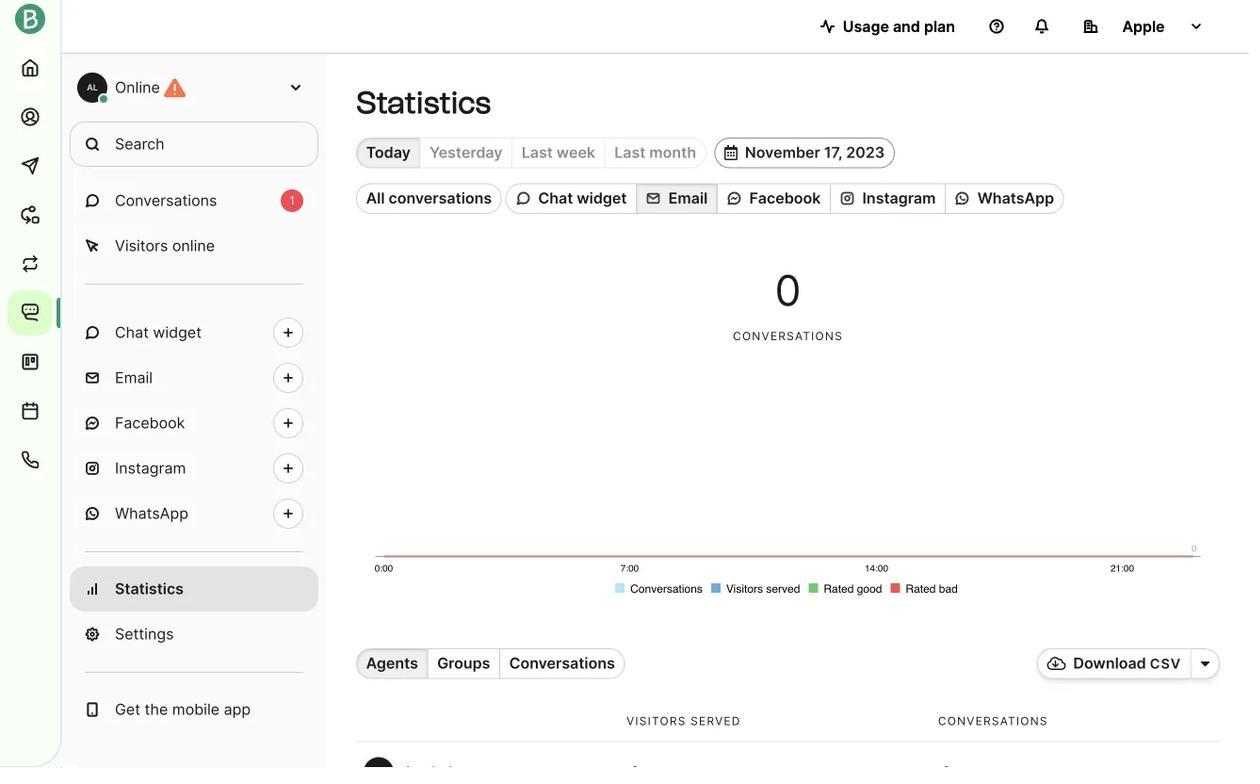 Task type: describe. For each thing, give the bounding box(es) containing it.
whatsapp button
[[945, 183, 1065, 214]]

november 17, 2023 button
[[715, 138, 895, 168]]

whatsapp inside "button"
[[978, 189, 1055, 207]]

conversations button
[[499, 648, 625, 679]]

17,
[[824, 143, 843, 162]]

get the mobile app
[[115, 700, 251, 719]]

apple button
[[1069, 8, 1219, 45]]

groups button
[[427, 648, 499, 679]]

november
[[745, 143, 821, 162]]

chat widget inside "link"
[[115, 323, 202, 342]]

visitors online link
[[70, 223, 319, 269]]

1 vertical spatial email
[[115, 368, 153, 387]]

chat widget button
[[506, 183, 636, 214]]

online
[[115, 78, 160, 97]]

all conversations
[[366, 189, 492, 207]]

chat widget inside button
[[538, 189, 627, 207]]

usage and plan
[[843, 17, 956, 35]]

visitors online
[[115, 237, 215, 255]]

groups
[[437, 654, 490, 673]]

widget inside chat widget button
[[577, 189, 627, 207]]

facebook link
[[70, 400, 319, 446]]

statistics link
[[70, 566, 319, 612]]

solo image
[[1201, 656, 1210, 671]]

email button
[[636, 183, 717, 214]]

download
[[1074, 654, 1147, 673]]

0
[[775, 265, 801, 316]]

get
[[115, 700, 140, 719]]

today
[[366, 143, 411, 162]]

agents
[[366, 654, 418, 673]]

usage
[[843, 17, 889, 35]]

get the mobile app link
[[70, 687, 319, 732]]

1 horizontal spatial conversations
[[733, 329, 843, 343]]



Task type: vqa. For each thing, say whether or not it's contained in the screenshot.
WEBSITE
no



Task type: locate. For each thing, give the bounding box(es) containing it.
0 horizontal spatial email
[[115, 368, 153, 387]]

0 horizontal spatial chat
[[115, 323, 149, 342]]

0 vertical spatial chat
[[538, 189, 573, 207]]

usage and plan button
[[805, 8, 971, 45]]

apple
[[1123, 17, 1165, 35]]

visitors left online
[[115, 237, 168, 255]]

instagram
[[863, 189, 936, 207], [115, 459, 186, 477]]

1 horizontal spatial chat
[[538, 189, 573, 207]]

statistics
[[356, 84, 491, 121], [115, 580, 184, 598]]

0 horizontal spatial statistics
[[115, 580, 184, 598]]

0 vertical spatial conversations
[[389, 189, 492, 207]]

0 horizontal spatial chat widget
[[115, 323, 202, 342]]

1 horizontal spatial instagram
[[863, 189, 936, 207]]

2023
[[846, 143, 885, 162]]

0 vertical spatial conversations
[[115, 191, 217, 210]]

email left facebook button
[[669, 189, 708, 207]]

all conversations button
[[356, 183, 502, 214]]

download csv
[[1074, 654, 1182, 673]]

widget left email button
[[577, 189, 627, 207]]

app
[[224, 700, 251, 719]]

facebook
[[750, 189, 821, 207], [115, 414, 185, 432]]

email
[[669, 189, 708, 207], [115, 368, 153, 387]]

1 horizontal spatial email
[[669, 189, 708, 207]]

1 horizontal spatial facebook
[[750, 189, 821, 207]]

chat widget link
[[70, 310, 319, 355]]

facebook inside button
[[750, 189, 821, 207]]

0 horizontal spatial conversations
[[389, 189, 492, 207]]

widget
[[577, 189, 627, 207], [153, 323, 202, 342]]

plan
[[924, 17, 956, 35]]

1 horizontal spatial chat widget
[[538, 189, 627, 207]]

all
[[366, 189, 385, 207]]

facebook down the november
[[750, 189, 821, 207]]

settings link
[[70, 612, 319, 657]]

1 horizontal spatial conversations
[[509, 654, 615, 673]]

visitors for visitors online
[[115, 237, 168, 255]]

conversations
[[389, 189, 492, 207], [733, 329, 843, 343]]

0 horizontal spatial facebook
[[115, 414, 185, 432]]

0 vertical spatial email
[[669, 189, 708, 207]]

2 vertical spatial conversations
[[938, 714, 1049, 728]]

statistics inside "link"
[[115, 580, 184, 598]]

november 17, 2023
[[745, 143, 885, 162]]

visitors left served
[[627, 714, 687, 728]]

0 vertical spatial widget
[[577, 189, 627, 207]]

1 vertical spatial conversations
[[509, 654, 615, 673]]

1 vertical spatial facebook
[[115, 414, 185, 432]]

search link
[[70, 122, 319, 167]]

visitors served
[[627, 714, 741, 728]]

1 horizontal spatial statistics
[[356, 84, 491, 121]]

statistics up the today
[[356, 84, 491, 121]]

widget up email link
[[153, 323, 202, 342]]

1 vertical spatial statistics
[[115, 580, 184, 598]]

widget inside chat widget "link"
[[153, 323, 202, 342]]

chat
[[538, 189, 573, 207], [115, 323, 149, 342]]

instagram link
[[70, 446, 319, 491]]

1 vertical spatial visitors
[[627, 714, 687, 728]]

email inside button
[[669, 189, 708, 207]]

instagram down facebook link
[[115, 459, 186, 477]]

0 vertical spatial statistics
[[356, 84, 491, 121]]

served
[[691, 714, 741, 728]]

1 horizontal spatial whatsapp
[[978, 189, 1055, 207]]

online
[[172, 237, 215, 255]]

conversations right all at top
[[389, 189, 492, 207]]

whatsapp link
[[70, 491, 319, 536]]

chat inside button
[[538, 189, 573, 207]]

visitors
[[115, 237, 168, 255], [627, 714, 687, 728]]

visitors for visitors served
[[627, 714, 687, 728]]

0 horizontal spatial instagram
[[115, 459, 186, 477]]

0 vertical spatial facebook
[[750, 189, 821, 207]]

1 vertical spatial widget
[[153, 323, 202, 342]]

0 vertical spatial instagram
[[863, 189, 936, 207]]

1 vertical spatial chat
[[115, 323, 149, 342]]

facebook button
[[717, 183, 830, 214]]

whatsapp
[[978, 189, 1055, 207], [115, 504, 188, 523]]

1 vertical spatial chat widget
[[115, 323, 202, 342]]

1
[[289, 194, 295, 207]]

0 horizontal spatial visitors
[[115, 237, 168, 255]]

conversations inside button
[[509, 654, 615, 673]]

search
[[115, 135, 165, 153]]

agents button
[[356, 648, 427, 679]]

0 vertical spatial chat widget
[[538, 189, 627, 207]]

chat widget up email link
[[115, 323, 202, 342]]

statistics up settings
[[115, 580, 184, 598]]

the
[[145, 700, 168, 719]]

conversations
[[115, 191, 217, 210], [509, 654, 615, 673], [938, 714, 1049, 728]]

1 horizontal spatial widget
[[577, 189, 627, 207]]

email down chat widget "link" at top
[[115, 368, 153, 387]]

chat inside "link"
[[115, 323, 149, 342]]

mobile
[[172, 700, 220, 719]]

0 horizontal spatial widget
[[153, 323, 202, 342]]

csv
[[1150, 656, 1182, 672]]

and
[[893, 17, 921, 35]]

al
[[87, 82, 98, 92]]

facebook down email link
[[115, 414, 185, 432]]

chat widget left email button
[[538, 189, 627, 207]]

settings
[[115, 625, 174, 643]]

today button
[[356, 138, 420, 168]]

1 vertical spatial whatsapp
[[115, 504, 188, 523]]

1 vertical spatial conversations
[[733, 329, 843, 343]]

conversations down 0
[[733, 329, 843, 343]]

0 vertical spatial whatsapp
[[978, 189, 1055, 207]]

email link
[[70, 355, 319, 400]]

1 vertical spatial instagram
[[115, 459, 186, 477]]

2 horizontal spatial conversations
[[938, 714, 1049, 728]]

instagram button
[[830, 183, 945, 214]]

chat widget
[[538, 189, 627, 207], [115, 323, 202, 342]]

instagram down 2023
[[863, 189, 936, 207]]

1 horizontal spatial visitors
[[627, 714, 687, 728]]

0 horizontal spatial conversations
[[115, 191, 217, 210]]

conversations inside button
[[389, 189, 492, 207]]

instagram inside button
[[863, 189, 936, 207]]

0 vertical spatial visitors
[[115, 237, 168, 255]]

0 horizontal spatial whatsapp
[[115, 504, 188, 523]]



